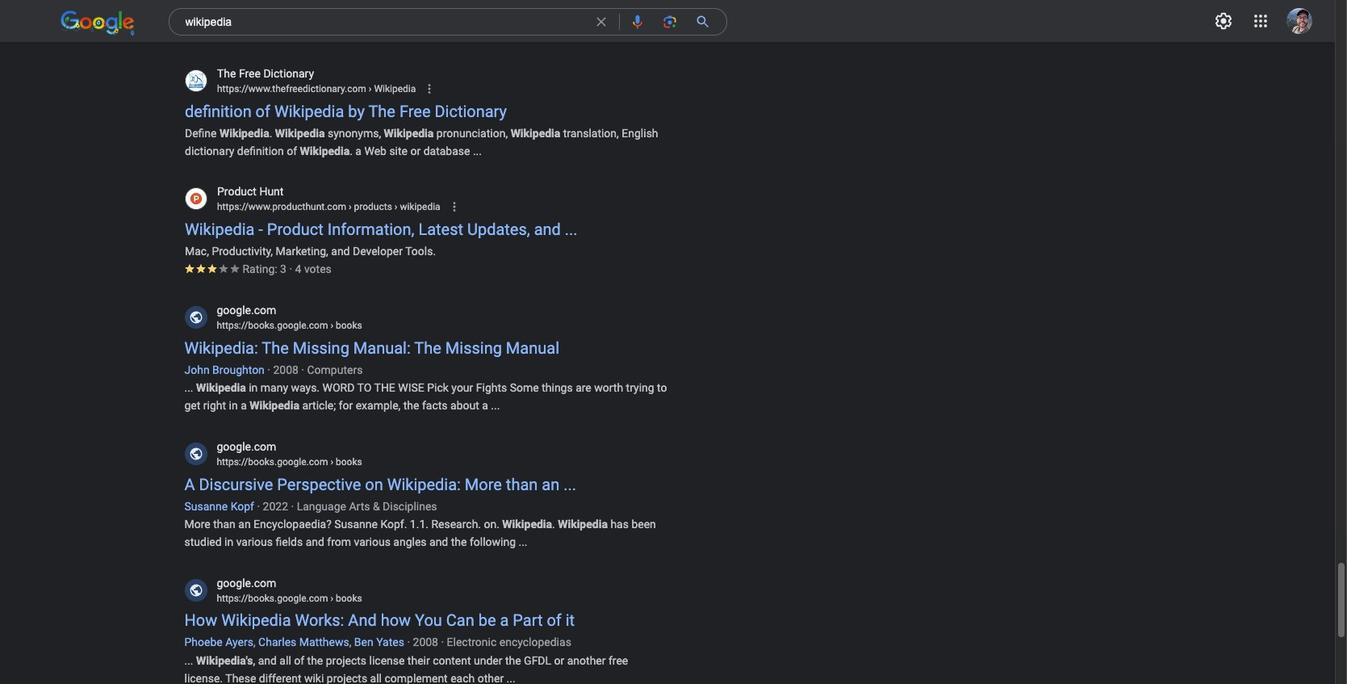 Task type: locate. For each thing, give the bounding box(es) containing it.
the up article
[[413, 8, 429, 21]]

the down research.
[[451, 535, 467, 548]]

https://books.google.com up discursive
[[217, 456, 328, 468]]

perspective
[[277, 475, 361, 494]]

wikipedia right at
[[497, 8, 546, 21]]

3 google.com from the top
[[217, 577, 276, 590]]

wikipedia inside product hunt https://www.producthunt.com › products › wikipedia
[[400, 201, 440, 213]]

under
[[474, 654, 503, 667]]

0 horizontal spatial more
[[185, 517, 211, 530]]

0 vertical spatial product
[[217, 185, 256, 198]]

wikipedia: the missing manual: the missing manual
[[185, 338, 560, 358]]

none text field for missing
[[217, 318, 362, 333]]

1 horizontal spatial .
[[349, 144, 352, 157]]

and down research.
[[430, 535, 448, 548]]

› up definition of wikipedia by the free dictionary
[[369, 83, 371, 94]]

1 horizontal spatial wikipedia
[[497, 8, 546, 21]]

› inside the free dictionary https://www.thefreedictionary.com › wikipedia
[[369, 83, 371, 94]]

0 vertical spatial definition
[[185, 101, 251, 121]]

example,
[[356, 399, 401, 412]]

part
[[513, 611, 543, 630]]

pronunciation,
[[436, 126, 508, 139]]

1 horizontal spatial more
[[465, 475, 502, 494]]

manual
[[506, 338, 560, 358]]

2 › books text field from the top
[[328, 593, 362, 604]]

2 https://books.google.com from the top
[[217, 456, 328, 468]]

... wikipedia's
[[185, 654, 253, 667]]

or
[[356, 26, 366, 38], [410, 144, 421, 157], [554, 654, 565, 667]]

article
[[406, 26, 437, 38]]

1 vertical spatial in
[[229, 399, 238, 412]]

‎ up the encyclopaedia? on the left bottom
[[297, 500, 297, 513]]

None search field
[[0, 0, 727, 39]]

books up perspective
[[336, 456, 362, 468]]

angles
[[394, 535, 427, 548]]

none text field › books
[[217, 318, 362, 333]]

web left at
[[432, 8, 454, 21]]

google.com for the
[[217, 304, 276, 317]]

3
[[280, 263, 286, 275]]

wikipedia down "https://www.thefreedictionary.com" on the top left of the page
[[275, 126, 325, 139]]

· up 'content'
[[441, 636, 444, 649]]

encyclopaedia?
[[254, 517, 332, 530]]

can
[[447, 611, 475, 630]]

0 vertical spatial or
[[356, 26, 366, 38]]

1 horizontal spatial 2008
[[413, 636, 439, 649]]

get
[[185, 399, 201, 412]]

&
[[373, 500, 380, 513]]

define wikipedia . wikipedia synonyms, wikipedia pronunciation, wikipedia
[[185, 126, 560, 139]]

various
[[236, 535, 273, 548], [354, 535, 391, 548]]

none text field containing https://books.google.com
[[217, 318, 362, 333]]

2 none text field from the top
[[217, 200, 440, 214]]

john broughton link
[[185, 363, 265, 376]]

2 horizontal spatial a
[[500, 611, 509, 630]]

2 horizontal spatial an
[[542, 475, 560, 494]]

2 vertical spatial google.com
[[217, 577, 276, 590]]

a ...
[[482, 399, 500, 412]]

of
[[255, 101, 270, 121], [286, 144, 297, 157], [547, 611, 562, 630], [294, 654, 305, 667]]

all up different
[[280, 654, 291, 667]]

1 horizontal spatial an
[[391, 26, 403, 38]]

books up wikipedia: the missing manual: the missing manual
[[336, 320, 362, 331]]

wikipedia
[[577, 8, 626, 21], [374, 83, 416, 94], [274, 101, 344, 121], [219, 126, 269, 139], [275, 126, 325, 139], [384, 126, 434, 139], [511, 126, 560, 139], [300, 144, 349, 157], [185, 220, 254, 239], [196, 381, 246, 394], [250, 399, 300, 412], [503, 517, 552, 530], [558, 517, 608, 530], [221, 611, 291, 630]]

› books text field for perspective
[[328, 456, 362, 468]]

various left fields
[[236, 535, 273, 548]]

· right '3'
[[289, 263, 292, 275]]

and up votes
[[331, 245, 350, 258]]

0 horizontal spatial various
[[236, 535, 273, 548]]

definition up hunt
[[237, 144, 284, 157]]

1 vertical spatial susanne
[[335, 517, 378, 530]]

and inside is user generated, and anyone can create or edit an article (see wiki).
[[240, 26, 259, 38]]

and inside ", and all of the projects license their content under the gfdl or another free license. these different wiki projects all complement each other ..."
[[258, 654, 277, 667]]

on up &
[[365, 475, 383, 494]]

more up on.
[[465, 475, 502, 494]]

‎
[[295, 263, 295, 275], [307, 363, 307, 376], [297, 500, 297, 513], [259, 636, 259, 649], [354, 636, 354, 649], [447, 636, 447, 649]]

1 books from the top
[[336, 320, 362, 331]]

susanne down a
[[185, 500, 228, 513]]

it
[[566, 611, 575, 630]]

and down largest
[[240, 26, 259, 38]]

none text field containing https://www.producthunt.com
[[217, 200, 440, 214]]

1 vertical spatial books
[[336, 456, 362, 468]]

0 vertical spatial books
[[336, 320, 362, 331]]

complement
[[385, 672, 448, 684]]

2 vertical spatial a
[[500, 611, 509, 630]]

None text field
[[217, 81, 416, 96], [217, 200, 440, 214], [217, 318, 362, 333]]

your
[[452, 381, 474, 394]]

2 vertical spatial none text field
[[217, 318, 362, 333]]

free up "https://www.thefreedictionary.com" on the top left of the page
[[239, 67, 260, 80]]

1 vertical spatial free
[[399, 101, 430, 121]]

https://books.google.com up john broughton · 2008 · ‎ computers
[[217, 320, 328, 331]]

wikipedia down the many at the left bottom
[[250, 399, 300, 412]]

has
[[611, 517, 629, 530]]

matthews
[[299, 636, 349, 649]]

0 horizontal spatial free
[[239, 67, 260, 80]]

projects down ben
[[326, 654, 367, 667]]

google.com down rating:
[[217, 304, 276, 317]]

1 vertical spatial definition
[[237, 144, 284, 157]]

1 vertical spatial google.com https://books.google.com › books
[[217, 440, 362, 468]]

are
[[576, 381, 592, 394]]

the up other ...
[[506, 654, 521, 667]]

1 https://books.google.com from the top
[[217, 320, 328, 331]]

none text field for product
[[217, 200, 440, 214]]

on
[[398, 8, 410, 21], [365, 475, 383, 494]]

Search search field
[[185, 13, 584, 35]]

0 vertical spatial .
[[269, 126, 272, 139]]

wiki
[[304, 672, 324, 684]]

and
[[240, 26, 259, 38], [534, 220, 561, 239], [331, 245, 350, 258], [306, 535, 325, 548], [430, 535, 448, 548], [258, 654, 277, 667]]

none text field up "information,"
[[217, 200, 440, 214]]

1 horizontal spatial missing
[[446, 338, 502, 358]]

0 vertical spatial google.com
[[217, 304, 276, 317]]

google.com https://books.google.com › books
[[217, 304, 362, 331], [217, 440, 362, 468], [217, 577, 362, 604]]

2 vertical spatial https://books.google.com
[[217, 593, 328, 604]]

0 vertical spatial web
[[432, 8, 454, 21]]

a discursive perspective on wikipedia: more than an ...
[[185, 475, 577, 494]]

or left edit
[[356, 26, 366, 38]]

the inside has been studied in various fields and from various angles and the following ...
[[451, 535, 467, 548]]

0 vertical spatial dictionary
[[263, 67, 314, 80]]

things
[[542, 381, 573, 394]]

2 vertical spatial .
[[552, 517, 555, 530]]

› books text field up perspective
[[328, 456, 362, 468]]

of down charles matthews link
[[294, 654, 305, 667]]

1 vertical spatial › books text field
[[328, 593, 362, 604]]

0 horizontal spatial missing
[[293, 338, 350, 358]]

0 horizontal spatial a
[[241, 399, 247, 412]]

more up studied
[[185, 517, 211, 530]]

a down synonyms,
[[355, 144, 361, 157]]

1 horizontal spatial web
[[432, 8, 454, 21]]

. right on.
[[552, 517, 555, 530]]

google.com https://books.google.com › books for perspective
[[217, 440, 362, 468]]

seasonal holidays 2023 image
[[60, 10, 134, 36]]

. down synonyms,
[[349, 144, 352, 157]]

phoebe
[[185, 636, 223, 649]]

how
[[185, 611, 217, 630]]

votes
[[304, 263, 331, 275]]

1 vertical spatial wikipedia
[[400, 201, 440, 213]]

1 vertical spatial than
[[213, 517, 236, 530]]

2 books from the top
[[336, 456, 362, 468]]

dictionary up "https://www.thefreedictionary.com" on the top left of the page
[[263, 67, 314, 80]]

0 horizontal spatial wikipedia
[[400, 201, 440, 213]]

a right right
[[241, 399, 247, 412]]

or inside ", and all of the projects license their content under the gfdl or another free license. these different wiki projects all complement each other ..."
[[554, 654, 565, 667]]

the up generated,
[[185, 8, 204, 21]]

2 google.com https://books.google.com › books from the top
[[217, 440, 362, 468]]

or right site
[[410, 144, 421, 157]]

or inside is user generated, and anyone can create or edit an article (see wiki).
[[356, 26, 366, 38]]

in left the many at the left bottom
[[249, 381, 258, 394]]

wikipedia left the translation,
[[511, 126, 560, 139]]

0 horizontal spatial an
[[238, 517, 251, 530]]

0 horizontal spatial than
[[213, 517, 236, 530]]

phoebe ayers link
[[185, 636, 254, 649]]

› books text field up and
[[328, 593, 362, 604]]

productivity,
[[212, 245, 273, 258]]

...
[[565, 220, 578, 239], [185, 381, 193, 394], [564, 475, 577, 494], [185, 654, 193, 667]]

the up define wikipedia . wikipedia synonyms, wikipedia pronunciation, wikipedia
[[368, 101, 395, 121]]

books
[[336, 320, 362, 331], [336, 456, 362, 468], [336, 593, 362, 604]]

.
[[269, 126, 272, 139], [349, 144, 352, 157], [552, 517, 555, 530]]

than
[[506, 475, 538, 494], [213, 517, 236, 530]]

all
[[280, 654, 291, 667], [370, 672, 382, 684]]

1 horizontal spatial or
[[410, 144, 421, 157]]

1 none text field from the top
[[217, 81, 416, 96]]

all down license on the bottom
[[370, 672, 382, 684]]

wikipedia: up john broughton link
[[185, 338, 258, 358]]

a
[[185, 475, 195, 494]]

site
[[389, 144, 407, 157]]

of inside ", and all of the projects license their content under the gfdl or another free license. these different wiki projects all complement each other ..."
[[294, 654, 305, 667]]

https://books.google.com
[[217, 320, 328, 331], [217, 456, 328, 468], [217, 593, 328, 604]]

› products › wikipedia text field
[[346, 201, 440, 213]]

3 none text field from the top
[[217, 318, 362, 333]]

translation, english dictionary definition of
[[185, 126, 658, 157]]

wikipedia up 'dictionary'
[[219, 126, 269, 139]]

none text field up john broughton · 2008 · ‎ computers
[[217, 318, 362, 333]]

in right studied
[[225, 535, 234, 548]]

and down charles
[[258, 654, 277, 667]]

wikipedia up "latest"
[[400, 201, 440, 213]]

3 books from the top
[[336, 593, 362, 604]]

wikipedia up site
[[384, 126, 434, 139]]

0 horizontal spatial 2008
[[273, 363, 299, 376]]

susanne kopf link
[[185, 500, 254, 513]]

is
[[629, 8, 638, 21]]

latest
[[418, 220, 463, 239]]

0 vertical spatial none text field
[[217, 81, 416, 96]]

susanne
[[185, 500, 228, 513], [335, 517, 378, 530]]

0 horizontal spatial dictionary
[[263, 67, 314, 80]]

none text field up definition of wikipedia by the free dictionary
[[217, 81, 416, 96]]

google.com https://books.google.com › books down rating: 3 · ‎ 4 votes
[[217, 304, 362, 331]]

books for missing
[[336, 320, 362, 331]]

0 horizontal spatial all
[[280, 654, 291, 667]]

2 various from the left
[[354, 535, 391, 548]]

, up these at the left
[[253, 654, 255, 667]]

wikipedia: up "disciplines"
[[387, 475, 461, 494]]

google.com https://books.google.com › books up works:
[[217, 577, 362, 604]]

0 vertical spatial wikipedia:
[[185, 338, 258, 358]]

missing up the computers
[[293, 338, 350, 358]]

0 vertical spatial an
[[391, 26, 403, 38]]

0 vertical spatial more
[[465, 475, 502, 494]]

wikipedia left 'has' at the bottom left of the page
[[558, 517, 608, 530]]

than up following ...
[[506, 475, 538, 494]]

studied
[[185, 535, 222, 548]]

· right kopf
[[257, 500, 260, 513]]

0 horizontal spatial web
[[364, 144, 386, 157]]

1 vertical spatial product
[[267, 220, 323, 239]]

4
[[295, 263, 301, 275]]

. down "https://www.thefreedictionary.com" on the top left of the page
[[269, 126, 272, 139]]

1 horizontal spatial than
[[506, 475, 538, 494]]

0 vertical spatial google.com https://books.google.com › books
[[217, 304, 362, 331]]

a right be
[[500, 611, 509, 630]]

projects right wiki
[[327, 672, 368, 684]]

1 horizontal spatial on
[[398, 8, 410, 21]]

2 google.com from the top
[[217, 440, 276, 453]]

0 vertical spatial wikipedia
[[497, 8, 546, 21]]

can
[[301, 26, 319, 38]]

mac, productivity, marketing, and developer tools.
[[185, 245, 436, 258]]

1 vertical spatial all
[[370, 672, 382, 684]]

0 vertical spatial https://books.google.com
[[217, 320, 328, 331]]

1 vertical spatial projects
[[327, 672, 368, 684]]

0 vertical spatial 2008
[[273, 363, 299, 376]]

3 google.com https://books.google.com › books from the top
[[217, 577, 362, 604]]

2 vertical spatial or
[[554, 654, 565, 667]]

dictionary
[[185, 144, 234, 157]]

1 › books text field from the top
[[328, 456, 362, 468]]

0 vertical spatial on
[[398, 8, 410, 21]]

2 vertical spatial books
[[336, 593, 362, 604]]

1 horizontal spatial various
[[354, 535, 391, 548]]

› books text field
[[328, 456, 362, 468], [328, 593, 362, 604]]

› right products
[[394, 201, 397, 213]]

0 vertical spatial free
[[239, 67, 260, 80]]

None text field
[[217, 455, 362, 469], [217, 591, 362, 606], [217, 455, 362, 469], [217, 591, 362, 606]]

0 vertical spatial all
[[280, 654, 291, 667]]

1 vertical spatial https://books.google.com
[[217, 456, 328, 468]]

1 vertical spatial a
[[241, 399, 247, 412]]

phoebe ayers , ‎ charles matthews , ‎ ben yates · 2008 · ‎ electronic encyclopedias
[[185, 636, 572, 649]]

1 vertical spatial on
[[365, 475, 383, 494]]

kopf.
[[381, 517, 407, 530]]

1 vertical spatial dictionary
[[434, 101, 507, 121]]

product left hunt
[[217, 185, 256, 198]]

the inside the free dictionary https://www.thefreedictionary.com › wikipedia
[[217, 67, 236, 80]]

0 horizontal spatial susanne
[[185, 500, 228, 513]]

free inside the free dictionary https://www.thefreedictionary.com › wikipedia
[[239, 67, 260, 80]]

wikipedia up following ...
[[503, 517, 552, 530]]

the up wiki
[[307, 654, 323, 667]]

1 various from the left
[[236, 535, 273, 548]]

1 google.com from the top
[[217, 304, 276, 317]]

1 horizontal spatial all
[[370, 672, 382, 684]]

none text field containing https://www.thefreedictionary.com
[[217, 81, 416, 96]]

missing up your
[[446, 338, 502, 358]]

1 google.com https://books.google.com › books from the top
[[217, 304, 362, 331]]

0 horizontal spatial wikipedia:
[[185, 338, 258, 358]]

wikipedia - product information, latest updates, and ...
[[185, 220, 578, 239]]

1 vertical spatial .
[[349, 144, 352, 157]]

2 horizontal spatial or
[[554, 654, 565, 667]]

1 vertical spatial none text field
[[217, 200, 440, 214]]

1 vertical spatial wikipedia:
[[387, 475, 461, 494]]

google.com up discursive
[[217, 440, 276, 453]]

definition inside translation, english dictionary definition of
[[237, 144, 284, 157]]

english
[[622, 126, 658, 139]]

2 vertical spatial google.com https://books.google.com › books
[[217, 577, 362, 604]]

none text field '› wikipedia'
[[217, 81, 416, 96]]

2008 up their
[[413, 636, 439, 649]]

dictionary up pronunciation,
[[434, 101, 507, 121]]

... wikipedia
[[185, 381, 246, 394]]

wikipedia
[[497, 8, 546, 21], [400, 201, 440, 213]]

2008
[[273, 363, 299, 376], [413, 636, 439, 649]]

0 horizontal spatial product
[[217, 185, 256, 198]]

product
[[217, 185, 256, 198], [267, 220, 323, 239]]

· up the ways.
[[302, 363, 304, 376]]

2 vertical spatial in
[[225, 535, 234, 548]]

of up https://www.producthunt.com
[[286, 144, 297, 157]]

definition
[[185, 101, 251, 121], [237, 144, 284, 157]]

1 vertical spatial google.com
[[217, 440, 276, 453]]

free up translation, english dictionary definition of
[[399, 101, 430, 121]]

google.com https://books.google.com › books up perspective
[[217, 440, 362, 468]]

in right right
[[229, 399, 238, 412]]

https://books.google.com up charles
[[217, 593, 328, 604]]

0 horizontal spatial or
[[356, 26, 366, 38]]

facts
[[422, 399, 448, 412]]

updates,
[[467, 220, 530, 239]]

of down "https://www.thefreedictionary.com" on the top left of the page
[[255, 101, 270, 121]]

wikipedia inside the free dictionary https://www.thefreedictionary.com › wikipedia
[[374, 83, 416, 94]]

than down susanne kopf link
[[213, 517, 236, 530]]

0 vertical spatial a
[[355, 144, 361, 157]]

anyone
[[262, 26, 298, 38]]

1 vertical spatial web
[[364, 144, 386, 157]]

manual:
[[354, 338, 411, 358]]

projects
[[326, 654, 367, 667], [327, 672, 368, 684]]

or right gfdl
[[554, 654, 565, 667]]

the
[[185, 8, 204, 21], [217, 67, 236, 80], [368, 101, 395, 121], [262, 338, 289, 358], [415, 338, 442, 358]]

0 vertical spatial › books text field
[[328, 456, 362, 468]]

disciplines
[[383, 500, 437, 513]]

‎ right '3'
[[295, 263, 295, 275]]

3 https://books.google.com from the top
[[217, 593, 328, 604]]

wiki).
[[464, 26, 491, 38]]

none text field for wikipedia
[[217, 81, 416, 96]]



Task type: vqa. For each thing, say whether or not it's contained in the screenshot.
left "More"
yes



Task type: describe. For each thing, give the bounding box(es) containing it.
1 horizontal spatial susanne
[[335, 517, 378, 530]]

license.
[[185, 672, 223, 684]]

books for perspective
[[336, 456, 362, 468]]

pick
[[427, 381, 449, 394]]

› Wikipedia text field
[[366, 83, 416, 94]]

1 vertical spatial an
[[542, 475, 560, 494]]

.com.
[[546, 8, 574, 21]]

· up the many at the left bottom
[[268, 363, 271, 376]]

wikipedia article; for example, the facts about a ...
[[250, 399, 500, 412]]

google.com for discursive
[[217, 440, 276, 453]]

0 vertical spatial in
[[249, 381, 258, 394]]

product inside product hunt https://www.producthunt.com › products › wikipedia
[[217, 185, 256, 198]]

charles matthews link
[[259, 636, 349, 649]]

each
[[451, 672, 475, 684]]

0 vertical spatial susanne
[[185, 500, 228, 513]]

1 horizontal spatial a
[[355, 144, 361, 157]]

an inside is user generated, and anyone can create or edit an article (see wiki).
[[391, 26, 403, 38]]

developer
[[353, 245, 403, 258]]

the free dictionary https://www.thefreedictionary.com › wikipedia
[[217, 67, 416, 94]]

available
[[351, 8, 395, 21]]

electronic
[[447, 636, 497, 649]]

definition of wikipedia by the free dictionary
[[185, 101, 507, 121]]

many
[[261, 381, 288, 394]]

at
[[457, 8, 467, 21]]

the up john broughton · 2008 · ‎ computers
[[262, 338, 289, 358]]

1 horizontal spatial free
[[399, 101, 430, 121]]

› left products
[[348, 201, 351, 213]]

ben
[[354, 636, 374, 649]]

search by image image
[[662, 14, 678, 30]]

their
[[408, 654, 430, 667]]

‎ up the ways.
[[307, 363, 307, 376]]

‎ down and
[[354, 636, 354, 649]]

, inside ", and all of the projects license their content under the gfdl or another free license. these different wiki projects all complement each other ..."
[[253, 654, 255, 667]]

1 missing from the left
[[293, 338, 350, 358]]

2022
[[263, 500, 288, 513]]

trying
[[626, 381, 655, 394]]

› up works:
[[331, 593, 334, 604]]

› up perspective
[[331, 456, 334, 468]]

products
[[354, 201, 392, 213]]

1 horizontal spatial dictionary
[[434, 101, 507, 121]]

generated,
[[185, 26, 237, 38]]

(see
[[440, 26, 462, 38]]

marketing,
[[275, 245, 328, 258]]

the down wise
[[404, 399, 420, 412]]

other ...
[[478, 672, 516, 684]]

wikipedia up the productivity,
[[185, 220, 254, 239]]

been
[[632, 517, 656, 530]]

encyclopedias
[[500, 636, 572, 649]]

wikipedia left "is" on the top left
[[577, 8, 626, 21]]

1 vertical spatial 2008
[[413, 636, 439, 649]]

world's
[[206, 8, 242, 21]]

charles
[[259, 636, 297, 649]]

gfdl
[[524, 654, 552, 667]]

more than an encyclopaedia? susanne kopf. 1.1. research. on. wikipedia . wikipedia
[[185, 517, 608, 530]]

works:
[[295, 611, 344, 630]]

google.com https://books.google.com › books for missing
[[217, 304, 362, 331]]

some
[[510, 381, 539, 394]]

www.
[[470, 8, 497, 21]]

, left ben
[[349, 636, 352, 649]]

discursive
[[199, 475, 273, 494]]

and left from
[[306, 535, 325, 548]]

a inside in many ways. word to the wise pick your fights some things are worth trying to get right in a
[[241, 399, 247, 412]]

ways.
[[291, 381, 320, 394]]

on.
[[484, 517, 500, 530]]

2 horizontal spatial .
[[552, 517, 555, 530]]

› books text field
[[328, 320, 362, 331]]

yates
[[377, 636, 405, 649]]

https://books.google.com for discursive
[[217, 456, 328, 468]]

› books text field for works:
[[328, 593, 362, 604]]

wikipedia up "ayers"
[[221, 611, 291, 630]]

https://books.google.com for the
[[217, 320, 328, 331]]

how
[[381, 611, 411, 630]]

the up pick
[[415, 338, 442, 358]]

broughton
[[213, 363, 265, 376]]

· right "2022"
[[291, 500, 294, 513]]

fights
[[476, 381, 507, 394]]

following ...
[[470, 535, 528, 548]]

language
[[297, 500, 346, 513]]

none text field › products › wikipedia
[[217, 200, 440, 214]]

google.com for wikipedia
[[217, 577, 276, 590]]

https://books.google.com for wikipedia
[[217, 593, 328, 604]]

word
[[323, 381, 355, 394]]

and
[[348, 611, 377, 630]]

arts
[[349, 500, 370, 513]]

0 horizontal spatial on
[[365, 475, 383, 494]]

you
[[415, 611, 443, 630]]

1 horizontal spatial product
[[267, 220, 323, 239]]

worth
[[595, 381, 624, 394]]

for
[[339, 399, 353, 412]]

information,
[[327, 220, 414, 239]]

another
[[568, 654, 606, 667]]

-
[[258, 220, 263, 239]]

how wikipedia works: and how you can be a part of it
[[185, 611, 575, 630]]

wikipedia down '› wikipedia' text box
[[274, 101, 344, 121]]

1 vertical spatial more
[[185, 517, 211, 530]]

from
[[327, 535, 351, 548]]

, and all of the projects license their content under the gfdl or another free license. these different wiki projects all complement each other ...
[[185, 654, 629, 684]]

license
[[370, 654, 405, 667]]

wikipedia down synonyms,
[[300, 144, 349, 157]]

› up the computers
[[331, 320, 334, 331]]

search by voice image
[[630, 14, 646, 30]]

and right updates,
[[534, 220, 561, 239]]

1 vertical spatial or
[[410, 144, 421, 157]]

https://www.thefreedictionary.com
[[217, 83, 366, 94]]

free
[[609, 654, 629, 667]]

different
[[259, 672, 302, 684]]

https://www.producthunt.com
[[217, 201, 346, 213]]

‎ right "ayers"
[[259, 636, 259, 649]]

hunt
[[259, 185, 283, 198]]

dictionary inside the free dictionary https://www.thefreedictionary.com › wikipedia
[[263, 67, 314, 80]]

john
[[185, 363, 210, 376]]

1 horizontal spatial wikipedia:
[[387, 475, 461, 494]]

google.com https://books.google.com › books for works:
[[217, 577, 362, 604]]

has been studied in various fields and from various angles and the following ...
[[185, 517, 656, 548]]

2 missing from the left
[[446, 338, 502, 358]]

· right yates
[[407, 636, 410, 649]]

user
[[641, 8, 663, 21]]

rating: 3 · ‎ 4 votes
[[242, 263, 331, 275]]

fields
[[276, 535, 303, 548]]

0 vertical spatial than
[[506, 475, 538, 494]]

john broughton · 2008 · ‎ computers
[[185, 363, 363, 376]]

is user generated, and anyone can create or edit an article (see wiki).
[[185, 8, 663, 38]]

rated 3.0 out of 5, image
[[185, 264, 239, 273]]

0 horizontal spatial .
[[269, 126, 272, 139]]

to
[[357, 381, 372, 394]]

kopf
[[231, 500, 254, 513]]

mac,
[[185, 245, 209, 258]]

edit
[[369, 26, 388, 38]]

product hunt https://www.producthunt.com › products › wikipedia
[[217, 185, 440, 213]]

0 vertical spatial projects
[[326, 654, 367, 667]]

, left charles
[[254, 636, 256, 649]]

‎ up 'content'
[[447, 636, 447, 649]]

define
[[185, 126, 216, 139]]

2 vertical spatial an
[[238, 517, 251, 530]]

about
[[451, 399, 480, 412]]

books for works:
[[336, 593, 362, 604]]

of inside translation, english dictionary definition of
[[286, 144, 297, 157]]

wikipedia down john broughton link
[[196, 381, 246, 394]]

in inside has been studied in various fields and from various angles and the following ...
[[225, 535, 234, 548]]

of left "it"
[[547, 611, 562, 630]]

ayers
[[225, 636, 254, 649]]



